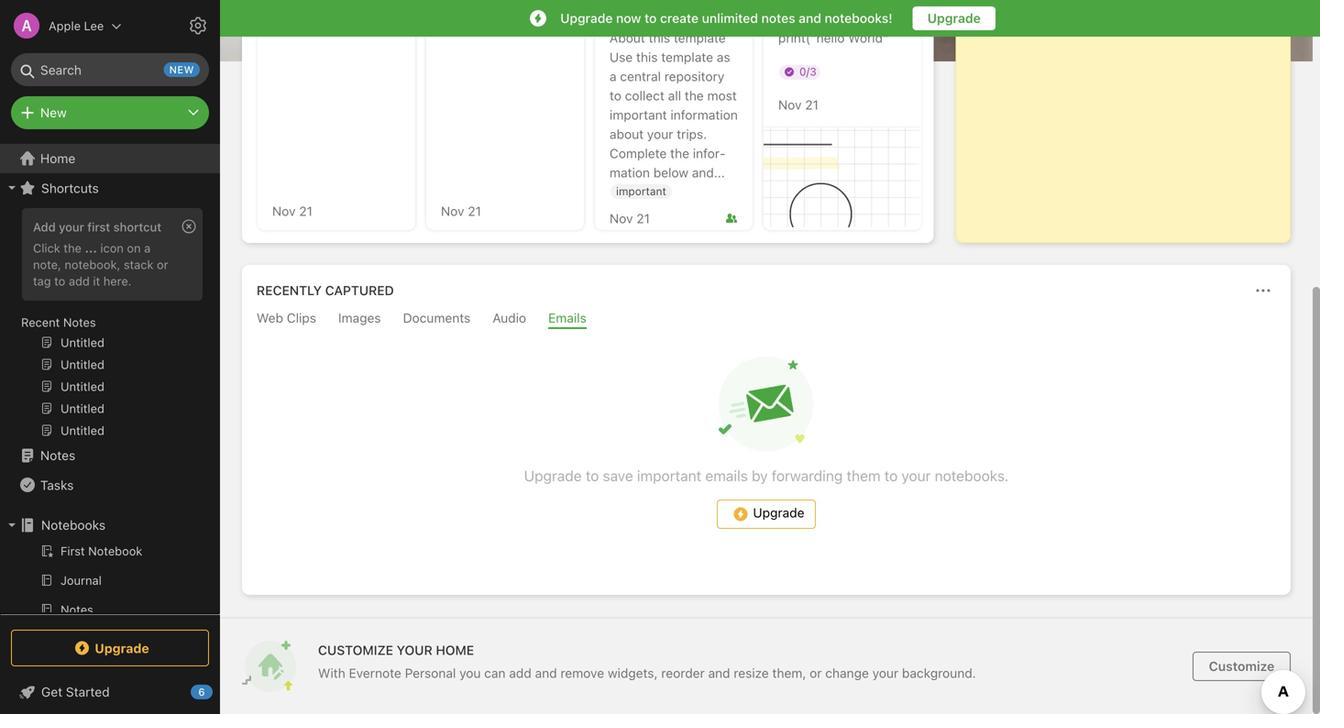 Task type: locate. For each thing, give the bounding box(es) containing it.
upgrade button right world"
[[913, 6, 996, 30]]

more actions image
[[1253, 280, 1275, 302]]

1 vertical spatial group
[[0, 540, 212, 658]]

web
[[257, 311, 283, 326]]

recent
[[21, 316, 60, 329]]

collect
[[625, 88, 665, 103]]

icon
[[100, 241, 124, 255]]

0 vertical spatial this
[[649, 30, 671, 45]]

notes
[[63, 316, 96, 329], [40, 448, 75, 463]]

0 horizontal spatial or
[[157, 258, 168, 271]]

central
[[620, 69, 661, 84]]

shortcut
[[113, 220, 162, 234]]

stack
[[124, 258, 154, 271]]

important right save
[[637, 467, 702, 485]]

1 group from the top
[[0, 203, 212, 449]]

and left remove on the bottom left of page
[[535, 666, 557, 681]]

template up repository
[[662, 50, 714, 65]]

home link
[[0, 144, 220, 173]]

tasks
[[40, 478, 74, 493]]

apple
[[49, 19, 81, 33]]

this up central
[[637, 50, 658, 65]]

this down create
[[649, 30, 671, 45]]

information
[[671, 107, 738, 122]]

started
[[66, 685, 110, 700]]

1 vertical spatial upgrade button
[[717, 500, 816, 529]]

or
[[157, 258, 168, 271], [810, 666, 822, 681]]

tree
[[0, 144, 220, 715]]

nov
[[779, 97, 802, 112], [272, 203, 296, 219], [441, 203, 465, 219], [610, 211, 633, 226]]

upgrade button down upgrade to save important emails by forwarding them to your notebooks.
[[717, 500, 816, 529]]

2023
[[1135, 26, 1163, 39]]

resize
[[734, 666, 769, 681]]

0 vertical spatial group
[[0, 203, 212, 449]]

audio tab
[[493, 311, 527, 329]]

important
[[610, 107, 667, 122], [616, 185, 667, 198], [637, 467, 702, 485]]

1 vertical spatial notes
[[40, 448, 75, 463]]

2 vertical spatial the
[[64, 241, 82, 255]]

1 vertical spatial this
[[637, 50, 658, 65]]

template down create
[[674, 30, 726, 45]]

your right change
[[873, 666, 899, 681]]

add inside icon on a note, notebook, stack or tag to add it here.
[[69, 274, 90, 288]]

it
[[93, 274, 100, 288]]

recent notes
[[21, 316, 96, 329]]

trips.
[[677, 127, 707, 142]]

new
[[169, 64, 194, 76]]

audio
[[493, 311, 527, 326]]

recently captured button
[[253, 280, 394, 302]]

1 nov 21 button from the left
[[258, 0, 416, 230]]

your up the "click the ..."
[[59, 220, 84, 234]]

0 vertical spatial a
[[610, 69, 617, 84]]

print("hello
[[779, 30, 845, 45]]

1 vertical spatial template
[[662, 50, 714, 65]]

a right "on"
[[144, 241, 151, 255]]

0 vertical spatial the
[[685, 88, 704, 103]]

to right tag
[[54, 274, 65, 288]]

nov 21 button
[[258, 0, 416, 230], [427, 0, 584, 230]]

1 vertical spatial or
[[810, 666, 822, 681]]

1 horizontal spatial nov 21 button
[[427, 0, 584, 230]]

this
[[649, 30, 671, 45], [637, 50, 658, 65]]

as
[[717, 50, 731, 65]]

1 vertical spatial a
[[144, 241, 151, 255]]

1 vertical spatial important
[[616, 185, 667, 198]]

most
[[708, 88, 737, 103]]

the up below
[[671, 146, 690, 161]]

0 vertical spatial notes
[[63, 316, 96, 329]]

0 horizontal spatial a
[[144, 241, 151, 255]]

a down use
[[610, 69, 617, 84]]

0 horizontal spatial and
[[535, 666, 557, 681]]

1 horizontal spatial a
[[610, 69, 617, 84]]

important down collect
[[610, 107, 667, 122]]

your inside emails tab panel
[[902, 467, 931, 485]]

evernote
[[349, 666, 402, 681]]

and...
[[692, 165, 725, 180]]

add right can
[[509, 666, 532, 681]]

or right them, at the right bottom of the page
[[810, 666, 822, 681]]

tab list
[[246, 311, 1288, 329]]

customize button
[[1192, 17, 1292, 47], [1193, 652, 1292, 682]]

1 horizontal spatial and
[[709, 666, 731, 681]]

0 horizontal spatial nov 21 button
[[258, 0, 416, 230]]

notes right recent in the left top of the page
[[63, 316, 96, 329]]

morning,
[[291, 21, 361, 43]]

1 horizontal spatial upgrade button
[[913, 6, 996, 30]]

click to collapse image
[[213, 681, 227, 703]]

your up complete
[[648, 127, 674, 142]]

add inside customize your home with evernote personal you can add and remove widgets, reorder and resize them, or change your background.
[[509, 666, 532, 681]]

important down below
[[616, 185, 667, 198]]

notes link
[[0, 441, 212, 471]]

and up print("hello
[[799, 11, 822, 26]]

customize
[[318, 643, 394, 658]]

Help and Learning task checklist field
[[0, 678, 220, 707]]

1 vertical spatial customize
[[1210, 659, 1275, 674]]

2 vertical spatial important
[[637, 467, 702, 485]]

or right stack
[[157, 258, 168, 271]]

captured
[[325, 283, 394, 298]]

21
[[806, 97, 819, 112], [299, 203, 313, 219], [468, 203, 482, 219], [637, 211, 650, 226]]

a
[[610, 69, 617, 84], [144, 241, 151, 255]]

your
[[397, 643, 433, 658]]

images tab
[[338, 311, 381, 329]]

1 horizontal spatial add
[[509, 666, 532, 681]]

Account field
[[0, 7, 122, 44]]

get
[[41, 685, 62, 700]]

your inside the about this template use this template as a central repository to collect all the most important information about your trips. complete the infor mation below and...
[[648, 127, 674, 142]]

upgrade button
[[913, 6, 996, 30], [717, 500, 816, 529]]

about
[[610, 127, 644, 142]]

More actions field
[[1251, 278, 1277, 304]]

reorder
[[662, 666, 705, 681]]

to left collect
[[610, 88, 622, 103]]

group
[[0, 203, 212, 449], [0, 540, 212, 658]]

clips
[[287, 311, 316, 326]]

notes up tasks
[[40, 448, 75, 463]]

to
[[645, 11, 657, 26], [610, 88, 622, 103], [54, 274, 65, 288], [586, 467, 599, 485], [885, 467, 898, 485]]

click the ...
[[33, 241, 97, 255]]

forwarding
[[772, 467, 843, 485]]

0 vertical spatial add
[[69, 274, 90, 288]]

nov 21
[[779, 97, 819, 112], [272, 203, 313, 219], [441, 203, 482, 219], [610, 211, 650, 226]]

template
[[674, 30, 726, 45], [662, 50, 714, 65]]

add
[[69, 274, 90, 288], [509, 666, 532, 681]]

0 horizontal spatial upgrade button
[[717, 500, 816, 529]]

wednesday, december 20, 2023
[[979, 26, 1163, 39]]

a inside the about this template use this template as a central repository to collect all the most important information about your trips. complete the infor mation below and...
[[610, 69, 617, 84]]

tag
[[33, 274, 51, 288]]

upgrade now to create unlimited notes and notebooks!
[[561, 11, 893, 26]]

add left 'it'
[[69, 274, 90, 288]]

your
[[648, 127, 674, 142], [59, 220, 84, 234], [902, 467, 931, 485], [873, 666, 899, 681]]

icon on a note, notebook, stack or tag to add it here.
[[33, 241, 168, 288]]

and left resize at the right of the page
[[709, 666, 731, 681]]

0 vertical spatial or
[[157, 258, 168, 271]]

upgrade to save important emails by forwarding them to your notebooks.
[[524, 467, 1009, 485]]

0 vertical spatial template
[[674, 30, 726, 45]]

personal
[[405, 666, 456, 681]]

or inside icon on a note, notebook, stack or tag to add it here.
[[157, 258, 168, 271]]

1 horizontal spatial or
[[810, 666, 822, 681]]

about this template use this template as a central repository to collect all the most important information about your trips. complete the infor mation below and... tab panel
[[242, 0, 1321, 243]]

the down repository
[[685, 88, 704, 103]]

0 vertical spatial important
[[610, 107, 667, 122]]

widgets,
[[608, 666, 658, 681]]

0 vertical spatial upgrade button
[[913, 6, 996, 30]]

the left the ...
[[64, 241, 82, 255]]

notebooks
[[41, 518, 106, 533]]

infor
[[693, 146, 726, 161]]

1 vertical spatial add
[[509, 666, 532, 681]]

your right them
[[902, 467, 931, 485]]

0 horizontal spatial add
[[69, 274, 90, 288]]



Task type: describe. For each thing, give the bounding box(es) containing it.
2 nov 21 button from the left
[[427, 0, 584, 230]]

with
[[318, 666, 346, 681]]

notebooks.
[[935, 467, 1009, 485]]

can
[[485, 666, 506, 681]]

emails tab panel
[[242, 329, 1292, 595]]

Search text field
[[24, 53, 196, 86]]

click
[[33, 241, 60, 255]]

about this template use this template as a central repository to collect all the most important information about your trips. complete the infor mation below and...
[[610, 30, 738, 180]]

use
[[610, 50, 633, 65]]

documents
[[403, 311, 471, 326]]

here.
[[103, 274, 132, 288]]

by
[[752, 467, 768, 485]]

emails tab
[[549, 311, 587, 329]]

print("hello world"
[[779, 30, 889, 45]]

emails
[[549, 311, 587, 326]]

apple!
[[366, 21, 418, 43]]

add
[[33, 220, 56, 234]]

create
[[661, 11, 699, 26]]

...
[[85, 241, 97, 255]]

20,
[[1116, 26, 1132, 39]]

new button
[[11, 96, 209, 129]]

2 group from the top
[[0, 540, 212, 658]]

wednesday,
[[979, 26, 1050, 39]]

world"
[[849, 30, 889, 45]]

recently
[[257, 283, 322, 298]]

expand notebooks image
[[5, 518, 19, 533]]

lee
[[84, 19, 104, 33]]

you
[[460, 666, 481, 681]]

0 vertical spatial customize button
[[1192, 17, 1292, 47]]

add your first shortcut
[[33, 220, 162, 234]]

new search field
[[24, 53, 200, 86]]

note,
[[33, 258, 61, 271]]

1 vertical spatial the
[[671, 146, 690, 161]]

to inside the about this template use this template as a central repository to collect all the most important information about your trips. complete the infor mation below and...
[[610, 88, 622, 103]]

notebooks link
[[0, 511, 212, 540]]

emails
[[706, 467, 748, 485]]

unlimited
[[702, 11, 759, 26]]

to right now at the top of the page
[[645, 11, 657, 26]]

customize your home with evernote personal you can add and remove widgets, reorder and resize them, or change your background.
[[318, 643, 977, 681]]

tab list containing web clips
[[246, 311, 1288, 329]]

new
[[40, 105, 67, 120]]

now
[[617, 11, 642, 26]]

change
[[826, 666, 870, 681]]

0/3
[[800, 65, 817, 78]]

notes
[[762, 11, 796, 26]]

all
[[668, 88, 682, 103]]

group containing add your first shortcut
[[0, 203, 212, 449]]

tasks button
[[0, 471, 212, 500]]

the inside group
[[64, 241, 82, 255]]

them,
[[773, 666, 807, 681]]

upgrade button
[[11, 630, 209, 667]]

home
[[436, 643, 474, 658]]

thumbnail image
[[764, 128, 922, 227]]

complete
[[610, 146, 667, 161]]

tree containing home
[[0, 144, 220, 715]]

web clips tab
[[257, 311, 316, 329]]

settings image
[[187, 15, 209, 37]]

remove
[[561, 666, 605, 681]]

6
[[198, 687, 205, 699]]

recently captured
[[257, 283, 394, 298]]

web clips
[[257, 311, 316, 326]]

first
[[87, 220, 110, 234]]

repository
[[665, 69, 725, 84]]

home
[[40, 151, 75, 166]]

or inside customize your home with evernote personal you can add and remove widgets, reorder and resize them, or change your background.
[[810, 666, 822, 681]]

to left save
[[586, 467, 599, 485]]

to inside icon on a note, notebook, stack or tag to add it here.
[[54, 274, 65, 288]]

get started
[[41, 685, 110, 700]]

your inside customize your home with evernote personal you can add and remove widgets, reorder and resize them, or change your background.
[[873, 666, 899, 681]]

notebook,
[[65, 258, 120, 271]]

apple lee
[[49, 19, 104, 33]]

2 horizontal spatial and
[[799, 11, 822, 26]]

good morning, apple!
[[242, 21, 418, 43]]

important inside emails tab panel
[[637, 467, 702, 485]]

below
[[654, 165, 689, 180]]

december
[[1053, 26, 1113, 39]]

save
[[603, 467, 634, 485]]

shortcuts
[[41, 180, 99, 196]]

background.
[[903, 666, 977, 681]]

documents tab
[[403, 311, 471, 329]]

important inside the about this template use this template as a central repository to collect all the most important information about your trips. complete the infor mation below and...
[[610, 107, 667, 122]]

upgrade button inside emails tab panel
[[717, 500, 816, 529]]

them
[[847, 467, 881, 485]]

on
[[127, 241, 141, 255]]

Start writing… text field
[[972, 0, 1290, 227]]

notebooks!
[[825, 11, 893, 26]]

0 vertical spatial customize
[[1224, 25, 1284, 38]]

upgrade inside popup button
[[95, 641, 149, 656]]

a inside icon on a note, notebook, stack or tag to add it here.
[[144, 241, 151, 255]]

images
[[338, 311, 381, 326]]

good
[[242, 21, 286, 43]]

about
[[610, 30, 646, 45]]

mation
[[610, 146, 726, 180]]

to right them
[[885, 467, 898, 485]]

1 vertical spatial customize button
[[1193, 652, 1292, 682]]



Task type: vqa. For each thing, say whether or not it's contained in the screenshot.
Tasks button
yes



